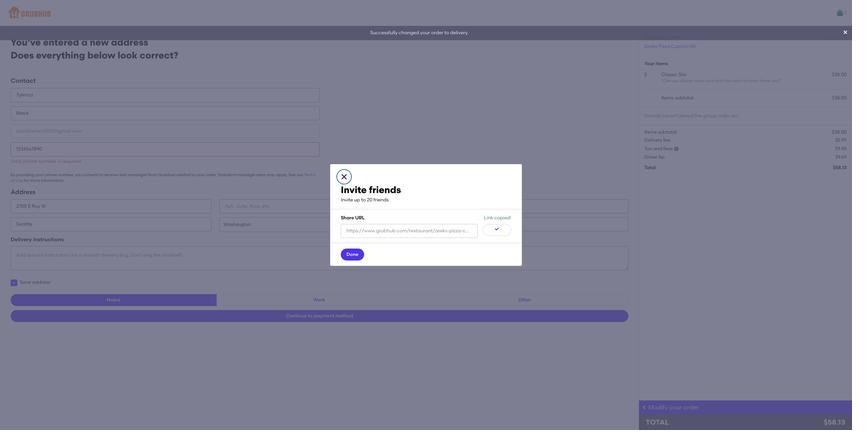 Task type: locate. For each thing, give the bounding box(es) containing it.
to left receive
[[99, 173, 103, 177]]

1 horizontal spatial address
[[111, 37, 148, 48]]

order left delivery.
[[431, 30, 444, 36]]

1 horizontal spatial 2
[[844, 10, 847, 16]]

your left items
[[645, 61, 655, 67]]

0 vertical spatial the
[[724, 79, 731, 83]]

up
[[354, 198, 360, 203]]

providing
[[16, 173, 34, 177]]

more
[[30, 179, 40, 183]]

stix
[[679, 72, 687, 77]]

to left delivery.
[[445, 30, 449, 36]]

0 horizontal spatial phone
[[23, 159, 37, 164]]

2 your from the top
[[645, 61, 655, 67]]

delivery up and
[[645, 138, 663, 143]]

1 vertical spatial is
[[57, 159, 61, 164]]

your up for more information.
[[35, 173, 44, 177]]

joined
[[680, 113, 694, 119]]

2 " from the left
[[780, 79, 782, 83]]

items subtotal
[[645, 129, 677, 135]]

1 vertical spatial delivery
[[11, 237, 32, 243]]

2 inside 2 button
[[844, 10, 847, 16]]

Phone telephone field
[[11, 143, 320, 157]]

you've
[[11, 37, 41, 48]]

view details
[[819, 34, 847, 40]]

group up pizza
[[656, 34, 669, 40]]

haven't
[[662, 113, 679, 119]]

0 vertical spatial invite
[[341, 184, 367, 196]]

the right the joined
[[695, 113, 702, 119]]

1 horizontal spatial the
[[724, 79, 731, 83]]

thank
[[760, 79, 771, 83]]

Address 2 text field
[[219, 200, 420, 214]]

please
[[680, 79, 693, 83]]

friends right 20
[[374, 198, 389, 203]]

pizza
[[659, 44, 670, 49]]

done
[[347, 252, 359, 258]]

continue to payment method button
[[11, 311, 629, 323]]

total down the driver on the top of the page
[[645, 165, 656, 171]]

terms of use
[[11, 173, 316, 183]]

0 horizontal spatial "
[[662, 79, 663, 83]]

phone
[[23, 159, 37, 164], [45, 173, 57, 177]]

items up delivery fee
[[645, 129, 657, 135]]

driver
[[645, 154, 658, 160]]

0 vertical spatial friends
[[369, 184, 401, 196]]

0 vertical spatial address
[[111, 37, 148, 48]]

2 button
[[837, 7, 847, 19]]

use
[[15, 179, 23, 183]]

1 vertical spatial 2
[[645, 72, 647, 77]]

items left subtotal:
[[662, 95, 674, 101]]

$38.00
[[832, 72, 847, 77], [832, 95, 847, 101], [832, 129, 847, 135]]

your items
[[645, 61, 668, 67]]

by providing your phone number, you consent to receive text messages from grubhub related to your order. standard message rates may apply. see our
[[11, 173, 304, 177]]

main navigation navigation
[[0, 0, 852, 26]]

continue to payment method
[[286, 314, 353, 319]]

1 vertical spatial phone
[[45, 173, 57, 177]]

consent
[[83, 173, 99, 177]]

contact
[[11, 77, 36, 85]]

friends up 20
[[369, 184, 401, 196]]

2 down your items
[[645, 72, 647, 77]]

Delivery instructions text field
[[11, 247, 629, 271]]

0 vertical spatial total
[[645, 165, 656, 171]]

items
[[662, 95, 674, 101], [645, 129, 657, 135]]

1 " from the left
[[662, 79, 663, 83]]

0 vertical spatial delivery
[[645, 138, 663, 143]]

3 $38.00 from the top
[[832, 129, 847, 135]]

invite left "up" in the top of the page
[[341, 198, 353, 203]]

your right changed
[[420, 30, 430, 36]]

our
[[297, 173, 303, 177]]

$58.13
[[833, 165, 847, 171], [824, 419, 846, 427]]

to inside invite friends invite up to 20 friends
[[361, 198, 366, 203]]

$0.99
[[835, 138, 847, 143]]

address
[[111, 37, 148, 48], [32, 280, 50, 286]]

0 vertical spatial your
[[645, 34, 655, 40]]

1 horizontal spatial is
[[744, 79, 747, 83]]

phone right valid
[[23, 159, 37, 164]]

0 vertical spatial group
[[656, 34, 669, 40]]

make
[[694, 79, 705, 83]]

for
[[24, 179, 29, 183]]

you've entered a new address does everything below look correct?
[[11, 37, 178, 61]]

0 horizontal spatial address
[[32, 280, 50, 286]]

you
[[673, 79, 679, 83], [75, 173, 82, 177]]

information.
[[41, 179, 65, 183]]

invite up "up" in the top of the page
[[341, 184, 367, 196]]

home button
[[11, 295, 217, 307]]

0 vertical spatial items
[[662, 95, 674, 101]]

total down modify in the bottom right of the page
[[646, 419, 669, 427]]

2 $38.00 from the top
[[832, 95, 847, 101]]

2 vertical spatial $38.00
[[832, 129, 847, 135]]

link copied!
[[484, 215, 511, 221]]

1 horizontal spatial you
[[673, 79, 679, 83]]

address right save
[[32, 280, 50, 286]]

successfully changed your order to delivery.
[[370, 30, 469, 36]]

delivery left instructions
[[11, 237, 32, 243]]

grubhub
[[158, 173, 176, 177]]

None text field
[[341, 224, 478, 239]]

the right that at the right top of the page
[[724, 79, 731, 83]]

group
[[656, 34, 669, 40], [703, 113, 717, 119]]

capitol
[[671, 44, 688, 49]]

continue
[[286, 314, 307, 319]]

svg image
[[843, 30, 848, 35], [674, 147, 679, 152], [340, 173, 348, 181], [495, 227, 500, 232], [12, 281, 16, 285]]

1 vertical spatial items
[[645, 129, 657, 135]]

to left payment
[[308, 314, 313, 319]]

you down classic stix
[[673, 79, 679, 83]]

$38.00 " can you please make sure that the ranch is there, thank you! "
[[662, 72, 847, 83]]

save
[[20, 280, 31, 286]]

1 vertical spatial $38.00
[[832, 95, 847, 101]]

items for items subtotal
[[645, 129, 657, 135]]

"
[[662, 79, 663, 83], [780, 79, 782, 83]]

tax and fees
[[645, 146, 673, 152]]

0 vertical spatial 2
[[844, 10, 847, 16]]

number,
[[58, 173, 74, 177]]

phone up information.
[[45, 173, 57, 177]]

items
[[656, 61, 668, 67]]

0 horizontal spatial 2
[[645, 72, 647, 77]]

friends haven't joined the group order yet.
[[645, 113, 739, 119]]

to inside button
[[308, 314, 313, 319]]

the
[[724, 79, 731, 83], [695, 113, 702, 119]]

is right "number"
[[57, 159, 61, 164]]

1 $38.00 from the top
[[832, 72, 847, 77]]

2 up details
[[844, 10, 847, 16]]

zeeks
[[645, 44, 658, 49]]

1 vertical spatial group
[[703, 113, 717, 119]]

0 horizontal spatial you
[[75, 173, 82, 177]]

svg image down 2 button
[[843, 30, 848, 35]]

0 horizontal spatial delivery
[[11, 237, 32, 243]]

1 vertical spatial total
[[646, 419, 669, 427]]

your
[[420, 30, 430, 36], [35, 173, 44, 177], [196, 173, 205, 177], [670, 405, 682, 412]]

Zip text field
[[428, 218, 629, 232]]

" down classic
[[662, 79, 663, 83]]

address up look
[[111, 37, 148, 48]]

1 horizontal spatial delivery
[[645, 138, 663, 143]]

1 vertical spatial invite
[[341, 198, 353, 203]]

below
[[87, 50, 115, 61]]

classic
[[662, 72, 678, 77]]

1 horizontal spatial group
[[703, 113, 717, 119]]

0 horizontal spatial items
[[645, 129, 657, 135]]

to left 20
[[361, 198, 366, 203]]

1 vertical spatial the
[[695, 113, 702, 119]]

City text field
[[11, 218, 211, 232]]

invite
[[341, 184, 367, 196], [341, 198, 353, 203]]

0 vertical spatial is
[[744, 79, 747, 83]]

you!
[[772, 79, 780, 83]]

1 horizontal spatial items
[[662, 95, 674, 101]]

view details button
[[819, 31, 847, 43]]

group right the joined
[[703, 113, 717, 119]]

you left consent
[[75, 173, 82, 177]]

work button
[[216, 295, 422, 307]]

yet.
[[731, 113, 739, 119]]

1 horizontal spatial "
[[780, 79, 782, 83]]

fees
[[664, 146, 673, 152]]

your up zeeks on the right top of the page
[[645, 34, 655, 40]]

your
[[645, 34, 655, 40], [645, 61, 655, 67]]

0 vertical spatial you
[[673, 79, 679, 83]]

is
[[744, 79, 747, 83], [57, 159, 61, 164]]

1 vertical spatial your
[[645, 61, 655, 67]]

svg image left save
[[12, 281, 16, 285]]

Address 1 text field
[[11, 200, 211, 214]]

correct?
[[140, 50, 178, 61]]

home
[[107, 298, 120, 303]]

1 vertical spatial friends
[[374, 198, 389, 203]]

is left 'there,'
[[744, 79, 747, 83]]

0 vertical spatial $38.00
[[832, 72, 847, 77]]

messages
[[128, 173, 147, 177]]

" right the thank
[[780, 79, 782, 83]]

1 your from the top
[[645, 34, 655, 40]]



Task type: describe. For each thing, give the bounding box(es) containing it.
the inside $38.00 " can you please make sure that the ranch is there, thank you! "
[[724, 79, 731, 83]]

0 horizontal spatial the
[[695, 113, 702, 119]]

order left yet.
[[718, 113, 730, 119]]

invite friends invite up to 20 friends
[[341, 184, 401, 203]]

rates
[[256, 173, 266, 177]]

standard
[[218, 173, 236, 177]]

First name text field
[[11, 88, 320, 102]]

details
[[832, 34, 847, 40]]

order right modify in the bottom right of the page
[[684, 405, 699, 412]]

0 vertical spatial $58.13
[[833, 165, 847, 171]]

apply.
[[276, 173, 288, 177]]

by
[[11, 173, 15, 177]]

message
[[237, 173, 255, 177]]

subtotal
[[658, 129, 677, 135]]

required
[[62, 159, 81, 164]]

1 vertical spatial you
[[75, 173, 82, 177]]

url
[[355, 215, 365, 221]]

share
[[341, 215, 354, 221]]

Last name text field
[[11, 106, 320, 121]]

delivery fee
[[645, 138, 671, 143]]

delivery for delivery instructions
[[11, 237, 32, 243]]

delivery.
[[450, 30, 469, 36]]

order.
[[206, 173, 217, 177]]

other button
[[422, 295, 628, 307]]

svg image right fees
[[674, 147, 679, 152]]

items for items subtotal:
[[662, 95, 674, 101]]

save address
[[20, 280, 50, 286]]

link
[[484, 215, 493, 221]]

to right the related
[[191, 173, 195, 177]]

classic stix
[[662, 72, 687, 77]]

related
[[177, 173, 191, 177]]

your for total
[[645, 34, 655, 40]]

svg image up invite friends invite up to 20 friends
[[340, 173, 348, 181]]

you inside $38.00 " can you please make sure that the ranch is there, thank you! "
[[673, 79, 679, 83]]

see
[[289, 173, 296, 177]]

of
[[11, 179, 14, 183]]

look
[[118, 50, 137, 61]]

does
[[11, 50, 34, 61]]

modify your order
[[649, 405, 699, 412]]

is inside $38.00 " can you please make sure that the ranch is there, thank you! "
[[744, 79, 747, 83]]

0 vertical spatial phone
[[23, 159, 37, 164]]

delivery instructions
[[11, 237, 64, 243]]

your left order.
[[196, 173, 205, 177]]

friends
[[645, 113, 661, 119]]

svg image down link copied! on the right
[[495, 227, 500, 232]]

your for delivery fee
[[645, 61, 655, 67]]

may
[[267, 173, 275, 177]]

1 vertical spatial address
[[32, 280, 50, 286]]

subtotal:
[[675, 95, 695, 101]]

ranch
[[732, 79, 743, 83]]

everything
[[36, 50, 85, 61]]

there,
[[748, 79, 759, 83]]

successfully
[[370, 30, 398, 36]]

hill
[[689, 44, 696, 49]]

your right modify in the bottom right of the page
[[670, 405, 682, 412]]

valid phone number is required alert
[[11, 159, 81, 164]]

tip
[[659, 154, 665, 160]]

number
[[39, 159, 56, 164]]

copied!
[[494, 215, 511, 221]]

0 horizontal spatial group
[[656, 34, 669, 40]]

zeeks pizza capitol hill link
[[645, 44, 696, 49]]

1 invite from the top
[[341, 184, 367, 196]]

2 invite from the top
[[341, 198, 353, 203]]

terms
[[304, 173, 316, 177]]

1 vertical spatial $58.13
[[824, 419, 846, 427]]

instructions
[[33, 237, 64, 243]]

fee
[[664, 138, 671, 143]]

$9.45
[[836, 146, 847, 152]]

20
[[367, 198, 373, 203]]

other
[[518, 298, 532, 303]]

Cross street text field
[[428, 200, 629, 214]]

$9.69
[[836, 154, 847, 160]]

sure
[[706, 79, 714, 83]]

for more information.
[[23, 179, 65, 183]]

$38.00 for items subtotal:
[[832, 95, 847, 101]]

work
[[313, 298, 325, 303]]

can
[[663, 79, 672, 83]]

order up the capitol
[[671, 34, 683, 40]]

entered
[[43, 37, 79, 48]]

done button
[[341, 249, 364, 261]]

view
[[819, 34, 830, 40]]

valid
[[11, 159, 22, 164]]

1 horizontal spatial phone
[[45, 173, 57, 177]]

$38.00 for items subtotal
[[832, 129, 847, 135]]

from
[[148, 173, 157, 177]]

that
[[715, 79, 723, 83]]

terms of use link
[[11, 173, 316, 183]]

changed
[[399, 30, 419, 36]]

text
[[119, 173, 127, 177]]

address inside you've entered a new address does everything below look correct?
[[111, 37, 148, 48]]

0 horizontal spatial is
[[57, 159, 61, 164]]

share url
[[341, 215, 365, 221]]

payment
[[314, 314, 334, 319]]

receive
[[104, 173, 118, 177]]

and
[[654, 146, 662, 152]]

$38.00 inside $38.00 " can you please make sure that the ranch is there, thank you! "
[[832, 72, 847, 77]]

your group order
[[645, 34, 683, 40]]

delivery for delivery fee
[[645, 138, 663, 143]]

method
[[336, 314, 353, 319]]

a
[[81, 37, 88, 48]]

items subtotal:
[[662, 95, 695, 101]]

address
[[11, 188, 35, 196]]

zeeks pizza capitol hill
[[645, 44, 696, 49]]



Task type: vqa. For each thing, say whether or not it's contained in the screenshot.
to
yes



